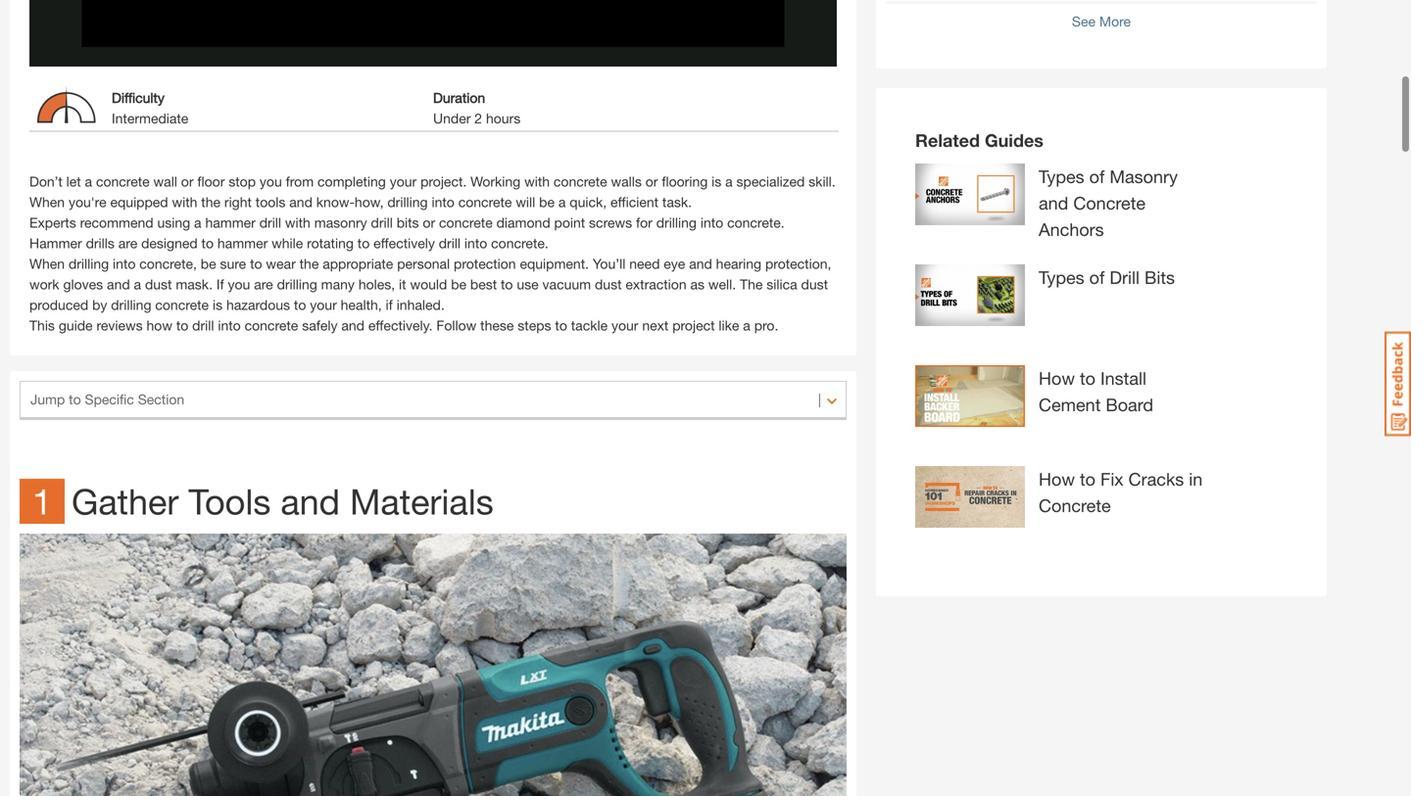 Task type: locate. For each thing, give the bounding box(es) containing it.
anchors
[[1039, 219, 1104, 240]]

safely
[[302, 318, 338, 334]]

the down floor
[[201, 194, 221, 210]]

1 vertical spatial how
[[1039, 469, 1075, 490]]

to right how
[[176, 318, 188, 334]]

2 vertical spatial your
[[612, 318, 639, 334]]

need
[[630, 256, 660, 272]]

be right will
[[539, 194, 555, 210]]

1 horizontal spatial dust
[[595, 276, 622, 293]]

how up cement on the right of the page
[[1039, 368, 1075, 389]]

it
[[399, 276, 406, 293]]

task.
[[663, 194, 692, 210]]

of for drill
[[1090, 267, 1105, 288]]

be
[[539, 194, 555, 210], [201, 256, 216, 272], [451, 276, 467, 293]]

how to fix cracks in concrete
[[1039, 469, 1203, 517]]

concrete up protection
[[439, 215, 493, 231]]

0 horizontal spatial dust
[[145, 276, 172, 293]]

0 vertical spatial types
[[1039, 166, 1085, 187]]

1
[[32, 481, 52, 522]]

1 horizontal spatial is
[[712, 173, 722, 190]]

hazardous
[[226, 297, 290, 313]]

reviews
[[97, 318, 143, 334]]

drill
[[259, 215, 281, 231], [371, 215, 393, 231], [439, 235, 461, 251], [192, 318, 214, 334]]

1 horizontal spatial the
[[300, 256, 319, 272]]

don't let a concrete wall or floor stop you from completing your project. working with concrete walls or flooring is a specialized skill. when you're equipped with the right tools and know-how, drilling into concrete will be a quick, efficient task. experts recommend using a hammer drill with masonry drill bits or concrete diamond point screws for drilling into concrete. hammer drills are designed to hammer while rotating to effectively drill into concrete. when drilling into concrete, be sure to wear the appropriate personal protection equipment. you'll need eye and hearing protection, work gloves and a dust mask. if you are drilling many holes, it would be best to use vacuum dust extraction as well. the silica dust produced by drilling concrete is hazardous to your health, if inhaled. this guide reviews how to drill into concrete safely and effectively. follow these steps to tackle your next project like a pro.
[[29, 173, 836, 334]]

of left the masonry at right
[[1090, 166, 1105, 187]]

1 dust from the left
[[145, 276, 172, 293]]

dust down protection,
[[801, 276, 828, 293]]

gather tools and materials
[[72, 481, 494, 522]]

of left drill
[[1090, 267, 1105, 288]]

walls
[[611, 173, 642, 190]]

of
[[1090, 166, 1105, 187], [1090, 267, 1105, 288]]

gloves
[[63, 276, 103, 293]]

0 horizontal spatial are
[[118, 235, 137, 251]]

intermediate
[[112, 110, 189, 126]]

and up anchors
[[1039, 193, 1069, 214]]

concrete inside how to fix cracks in concrete
[[1039, 495, 1111, 517]]

1 of from the top
[[1090, 166, 1105, 187]]

is
[[712, 173, 722, 190], [213, 297, 223, 313]]

or right wall at the left top of page
[[181, 173, 194, 190]]

hammer down the right
[[205, 215, 256, 231]]

health,
[[341, 297, 382, 313]]

while
[[272, 235, 303, 251]]

or right walls
[[646, 173, 658, 190]]

gather
[[72, 481, 179, 522]]

stop
[[229, 173, 256, 190]]

types inside types of masonry and concrete anchors
[[1039, 166, 1085, 187]]

0 vertical spatial you
[[260, 173, 282, 190]]

1 how from the top
[[1039, 368, 1075, 389]]

your up 'safely'
[[310, 297, 337, 313]]

is right flooring
[[712, 173, 722, 190]]

when
[[29, 194, 65, 210], [29, 256, 65, 272]]

dust down the concrete,
[[145, 276, 172, 293]]

0 horizontal spatial you
[[228, 276, 250, 293]]

by
[[92, 297, 107, 313]]

a right let on the top of the page
[[85, 173, 92, 190]]

0 vertical spatial when
[[29, 194, 65, 210]]

how to install cement board image
[[916, 366, 1025, 427]]

0 horizontal spatial or
[[181, 173, 194, 190]]

0 vertical spatial are
[[118, 235, 137, 251]]

how
[[1039, 368, 1075, 389], [1039, 469, 1075, 490]]

1 horizontal spatial are
[[254, 276, 273, 293]]

1 types from the top
[[1039, 166, 1085, 187]]

you're
[[69, 194, 106, 210]]

types down anchors
[[1039, 267, 1085, 288]]

jump to specific section
[[30, 392, 184, 408]]

a up the 'point'
[[559, 194, 566, 210]]

to left fix
[[1080, 469, 1096, 490]]

1 vertical spatial when
[[29, 256, 65, 272]]

1 vertical spatial are
[[254, 276, 273, 293]]

difficulty intermediate
[[112, 90, 189, 126]]

concrete.
[[727, 215, 785, 231], [491, 235, 549, 251]]

concrete down "working" in the top of the page
[[458, 194, 512, 210]]

experts
[[29, 215, 76, 231]]

drilling
[[388, 194, 428, 210], [656, 215, 697, 231], [69, 256, 109, 272], [277, 276, 317, 293], [111, 297, 151, 313]]

let
[[66, 173, 81, 190]]

to right designed
[[201, 235, 214, 251]]

types of masonry and concrete anchors image
[[916, 164, 1025, 225]]

1 horizontal spatial or
[[423, 215, 435, 231]]

and down from at the top left of the page
[[289, 194, 313, 210]]

difficulty
[[112, 90, 165, 106]]

1 vertical spatial concrete
[[1039, 495, 1111, 517]]

2 vertical spatial with
[[285, 215, 311, 231]]

1 vertical spatial types
[[1039, 267, 1085, 288]]

2 how from the top
[[1039, 469, 1075, 490]]

with up while
[[285, 215, 311, 231]]

types of drill bits image
[[916, 265, 1025, 326]]

drilling down wear
[[277, 276, 317, 293]]

0 vertical spatial with
[[525, 173, 550, 190]]

with up will
[[525, 173, 550, 190]]

you
[[260, 173, 282, 190], [228, 276, 250, 293]]

how inside how to fix cracks in concrete
[[1039, 469, 1075, 490]]

how inside how to install cement board
[[1039, 368, 1075, 389]]

with
[[525, 173, 550, 190], [172, 194, 197, 210], [285, 215, 311, 231]]

these
[[480, 318, 514, 334]]

0 horizontal spatial your
[[310, 297, 337, 313]]

are down recommend
[[118, 235, 137, 251]]

concrete. down specialized
[[727, 215, 785, 231]]

the right wear
[[300, 256, 319, 272]]

1 vertical spatial be
[[201, 256, 216, 272]]

you right if
[[228, 276, 250, 293]]

are
[[118, 235, 137, 251], [254, 276, 273, 293]]

to up 'safely'
[[294, 297, 306, 313]]

and up by
[[107, 276, 130, 293]]

1 horizontal spatial with
[[285, 215, 311, 231]]

how to fix cracks in concrete image
[[916, 467, 1025, 528]]

if
[[386, 297, 393, 313]]

many
[[321, 276, 355, 293]]

into up protection
[[465, 235, 487, 251]]

0 horizontal spatial is
[[213, 297, 223, 313]]

tools
[[189, 481, 271, 522]]

0 horizontal spatial the
[[201, 194, 221, 210]]

guides
[[985, 130, 1044, 151]]

the
[[201, 194, 221, 210], [300, 256, 319, 272]]

0 vertical spatial your
[[390, 173, 417, 190]]

efficient
[[611, 194, 659, 210]]

hammer up sure
[[217, 235, 268, 251]]

0 vertical spatial concrete
[[1074, 193, 1146, 214]]

types of drill bits link
[[916, 265, 1210, 346]]

or
[[181, 173, 194, 190], [646, 173, 658, 190], [423, 215, 435, 231]]

inhaled.
[[397, 297, 445, 313]]

how for how to install cement board
[[1039, 368, 1075, 389]]

specific
[[85, 392, 134, 408]]

be left best
[[451, 276, 467, 293]]

0 vertical spatial the
[[201, 194, 221, 210]]

see
[[1072, 13, 1096, 29]]

types for types of masonry and concrete anchors
[[1039, 166, 1085, 187]]

2 types from the top
[[1039, 267, 1085, 288]]

0 vertical spatial how
[[1039, 368, 1075, 389]]

to inside how to fix cracks in concrete
[[1080, 469, 1096, 490]]

how to fix cracks in concrete link
[[916, 467, 1210, 548]]

your left next
[[612, 318, 639, 334]]

1 vertical spatial of
[[1090, 267, 1105, 288]]

is down if
[[213, 297, 223, 313]]

1 vertical spatial with
[[172, 194, 197, 210]]

types of masonry and concrete anchors
[[1039, 166, 1178, 240]]

concrete up quick,
[[554, 173, 607, 190]]

0 vertical spatial of
[[1090, 166, 1105, 187]]

personal
[[397, 256, 450, 272]]

drill down the tools
[[259, 215, 281, 231]]

steps
[[518, 318, 551, 334]]

skill.
[[809, 173, 836, 190]]

2 horizontal spatial your
[[612, 318, 639, 334]]

related guides
[[916, 130, 1044, 151]]

equipped
[[110, 194, 168, 210]]

to up cement on the right of the page
[[1080, 368, 1096, 389]]

you up the tools
[[260, 173, 282, 190]]

in
[[1189, 469, 1203, 490]]

work
[[29, 276, 59, 293]]

how left fix
[[1039, 469, 1075, 490]]

2 when from the top
[[29, 256, 65, 272]]

2 horizontal spatial be
[[539, 194, 555, 210]]

into
[[432, 194, 455, 210], [701, 215, 724, 231], [465, 235, 487, 251], [113, 256, 136, 272], [218, 318, 241, 334]]

concrete down the masonry at right
[[1074, 193, 1146, 214]]

with up using
[[172, 194, 197, 210]]

holes,
[[359, 276, 395, 293]]

0 horizontal spatial with
[[172, 194, 197, 210]]

when down don't
[[29, 194, 65, 210]]

2 of from the top
[[1090, 267, 1105, 288]]

to right the jump
[[69, 392, 81, 408]]

when up work
[[29, 256, 65, 272]]

well.
[[709, 276, 736, 293]]

your left project.
[[390, 173, 417, 190]]

2
[[475, 110, 482, 126]]

are up hazardous
[[254, 276, 273, 293]]

0 vertical spatial concrete.
[[727, 215, 785, 231]]

or right bits
[[423, 215, 435, 231]]

working
[[471, 173, 521, 190]]

2 horizontal spatial dust
[[801, 276, 828, 293]]

of inside types of masonry and concrete anchors
[[1090, 166, 1105, 187]]

drilling up gloves at the left of the page
[[69, 256, 109, 272]]

section
[[138, 392, 184, 408]]

a hammer drill resting on the ground with pieces of broken concrete. image
[[20, 534, 847, 797]]

floor
[[197, 173, 225, 190]]

1 horizontal spatial you
[[260, 173, 282, 190]]

into up hearing
[[701, 215, 724, 231]]

would
[[410, 276, 447, 293]]

0 horizontal spatial concrete.
[[491, 235, 549, 251]]

1 vertical spatial your
[[310, 297, 337, 313]]

concrete. down diamond
[[491, 235, 549, 251]]

and
[[1039, 193, 1069, 214], [289, 194, 313, 210], [689, 256, 712, 272], [107, 276, 130, 293], [341, 318, 365, 334], [281, 481, 340, 522]]

equipment.
[[520, 256, 589, 272]]

2 vertical spatial be
[[451, 276, 467, 293]]

concrete down fix
[[1039, 495, 1111, 517]]

will
[[516, 194, 535, 210]]

to right steps on the top of page
[[555, 318, 567, 334]]

types up anchors
[[1039, 166, 1085, 187]]

to
[[201, 235, 214, 251], [358, 235, 370, 251], [250, 256, 262, 272], [501, 276, 513, 293], [294, 297, 306, 313], [176, 318, 188, 334], [555, 318, 567, 334], [1080, 368, 1096, 389], [69, 392, 81, 408], [1080, 469, 1096, 490]]

be left sure
[[201, 256, 216, 272]]

types for types of drill bits
[[1039, 267, 1085, 288]]

to inside how to install cement board
[[1080, 368, 1096, 389]]

dust
[[145, 276, 172, 293], [595, 276, 622, 293], [801, 276, 828, 293]]

dust down you'll
[[595, 276, 622, 293]]



Task type: describe. For each thing, give the bounding box(es) containing it.
fix
[[1101, 469, 1124, 490]]

tools
[[256, 194, 286, 210]]

guide
[[59, 318, 93, 334]]

into down hazardous
[[218, 318, 241, 334]]

1 horizontal spatial concrete.
[[727, 215, 785, 231]]

related
[[916, 130, 980, 151]]

1 vertical spatial the
[[300, 256, 319, 272]]

duration under 2 hours
[[433, 90, 521, 126]]

mask.
[[176, 276, 213, 293]]

masonry
[[1110, 166, 1178, 187]]

how to install cement board
[[1039, 368, 1154, 416]]

of for masonry
[[1090, 166, 1105, 187]]

0 vertical spatial is
[[712, 173, 722, 190]]

right
[[224, 194, 252, 210]]

concrete up equipped
[[96, 173, 150, 190]]

use
[[517, 276, 539, 293]]

into down project.
[[432, 194, 455, 210]]

1 vertical spatial hammer
[[217, 235, 268, 251]]

drilling up reviews
[[111, 297, 151, 313]]

produced
[[29, 297, 88, 313]]

you'll
[[593, 256, 626, 272]]

a right using
[[194, 215, 202, 231]]

drill
[[1110, 267, 1140, 288]]

point
[[554, 215, 585, 231]]

for
[[636, 215, 653, 231]]

cement
[[1039, 395, 1101, 416]]

drill down mask.
[[192, 318, 214, 334]]

from
[[286, 173, 314, 190]]

how to install cement board link
[[916, 366, 1210, 447]]

to up appropriate
[[358, 235, 370, 251]]

masonry
[[314, 215, 367, 231]]

the
[[740, 276, 763, 293]]

drill up personal
[[439, 235, 461, 251]]

know-
[[316, 194, 355, 210]]

1 vertical spatial you
[[228, 276, 250, 293]]

to inside button
[[69, 392, 81, 408]]

thumbnail image
[[29, 0, 837, 47]]

0 vertical spatial hammer
[[205, 215, 256, 231]]

board
[[1106, 395, 1154, 416]]

using
[[157, 215, 190, 231]]

drill down how,
[[371, 215, 393, 231]]

drills
[[86, 235, 115, 251]]

a down the concrete,
[[134, 276, 141, 293]]

don't
[[29, 173, 62, 190]]

feedback link image
[[1385, 331, 1411, 437]]

wear
[[266, 256, 296, 272]]

and right the tools
[[281, 481, 340, 522]]

drilling down task.
[[656, 215, 697, 231]]

concrete,
[[139, 256, 197, 272]]

as
[[691, 276, 705, 293]]

extraction
[[626, 276, 687, 293]]

drilling up bits
[[388, 194, 428, 210]]

and up as
[[689, 256, 712, 272]]

types of drill bits
[[1039, 267, 1175, 288]]

a right like
[[743, 318, 751, 334]]

pro.
[[754, 318, 779, 334]]

how
[[147, 318, 172, 334]]

1 when from the top
[[29, 194, 65, 210]]

quick,
[[570, 194, 607, 210]]

recommend
[[80, 215, 153, 231]]

how,
[[355, 194, 384, 210]]

diamond
[[497, 215, 551, 231]]

2 horizontal spatial with
[[525, 173, 550, 190]]

silica
[[767, 276, 798, 293]]

tackle
[[571, 318, 608, 334]]

see more
[[1072, 13, 1131, 29]]

cracks
[[1129, 469, 1184, 490]]

2 horizontal spatial or
[[646, 173, 658, 190]]

effectively
[[374, 235, 435, 251]]

flooring
[[662, 173, 708, 190]]

into down drills
[[113, 256, 136, 272]]

how for how to fix cracks in concrete
[[1039, 469, 1075, 490]]

specialized
[[737, 173, 805, 190]]

this
[[29, 318, 55, 334]]

a left specialized
[[725, 173, 733, 190]]

appropriate
[[323, 256, 393, 272]]

install
[[1101, 368, 1147, 389]]

0 vertical spatial be
[[539, 194, 555, 210]]

concrete down mask.
[[155, 297, 209, 313]]

2 dust from the left
[[595, 276, 622, 293]]

hearing
[[716, 256, 762, 272]]

duration
[[433, 90, 485, 106]]

jump to specific section button
[[20, 381, 847, 421]]

project.
[[421, 173, 467, 190]]

concrete inside types of masonry and concrete anchors
[[1074, 193, 1146, 214]]

eye
[[664, 256, 685, 272]]

screws
[[589, 215, 632, 231]]

and down health,
[[341, 318, 365, 334]]

hours
[[486, 110, 521, 126]]

more
[[1100, 13, 1131, 29]]

3 dust from the left
[[801, 276, 828, 293]]

1 vertical spatial concrete.
[[491, 235, 549, 251]]

if
[[216, 276, 224, 293]]

jump
[[30, 392, 65, 408]]

to right sure
[[250, 256, 262, 272]]

wall
[[153, 173, 177, 190]]

hammer
[[29, 235, 82, 251]]

designed
[[141, 235, 198, 251]]

1 vertical spatial is
[[213, 297, 223, 313]]

sure
[[220, 256, 246, 272]]

bits
[[397, 215, 419, 231]]

1 horizontal spatial your
[[390, 173, 417, 190]]

follow
[[437, 318, 477, 334]]

0 horizontal spatial be
[[201, 256, 216, 272]]

to left use
[[501, 276, 513, 293]]

and inside types of masonry and concrete anchors
[[1039, 193, 1069, 214]]

1 horizontal spatial be
[[451, 276, 467, 293]]

protection,
[[766, 256, 832, 272]]

concrete down hazardous
[[245, 318, 298, 334]]

rotating
[[307, 235, 354, 251]]

completing
[[318, 173, 386, 190]]

materials
[[350, 481, 494, 522]]

vacuum
[[543, 276, 591, 293]]

bits
[[1145, 267, 1175, 288]]



Task type: vqa. For each thing, say whether or not it's contained in the screenshot.
Our
no



